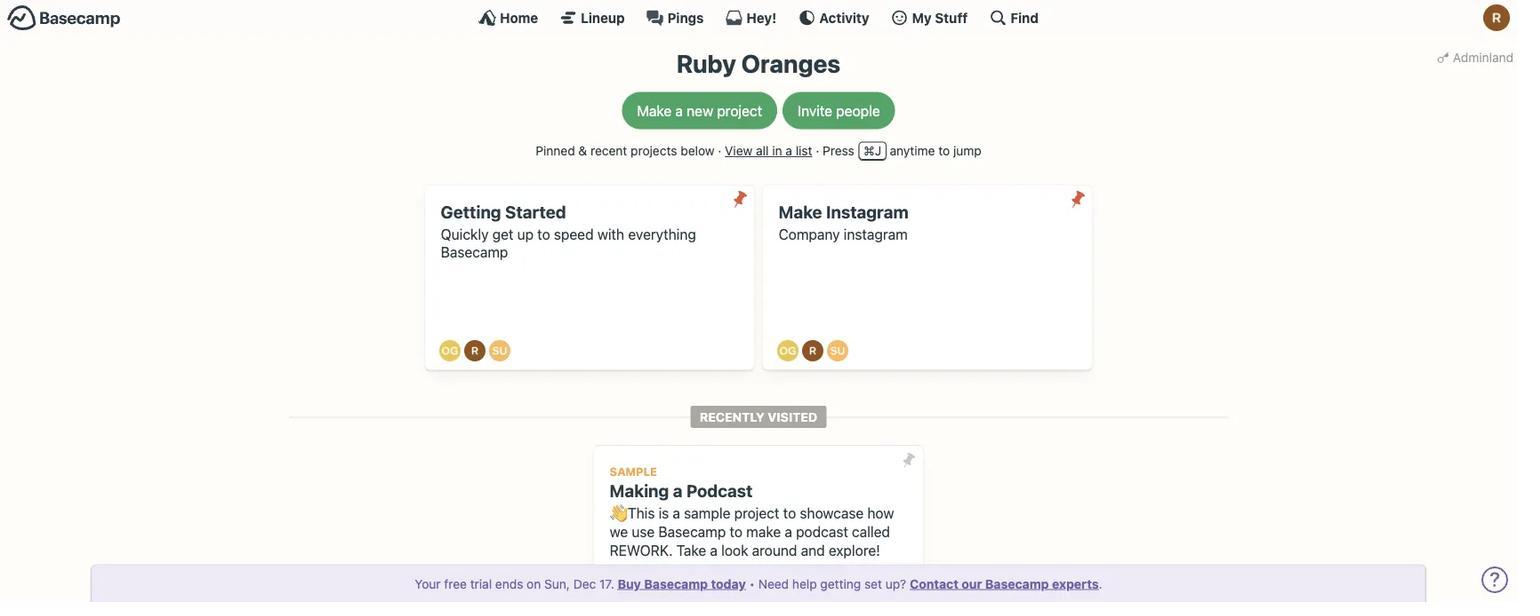 Task type: vqa. For each thing, say whether or not it's contained in the screenshot.
Make corresponding to Instagram
yes



Task type: describe. For each thing, give the bounding box(es) containing it.
make
[[746, 524, 781, 541]]

making
[[610, 482, 669, 502]]

project inside make a new project link
[[717, 102, 762, 119]]

pinned & recent projects below · view all in a list
[[536, 144, 812, 158]]

home
[[500, 10, 538, 25]]

ruby image inside main element
[[1483, 4, 1510, 31]]

ruby image for getting started
[[464, 341, 486, 362]]

basecamp down take
[[644, 577, 708, 592]]

make instagram company instagram
[[779, 202, 909, 243]]

buy
[[618, 577, 641, 592]]

use
[[632, 524, 655, 541]]

rework.
[[610, 542, 673, 559]]

sample
[[684, 505, 730, 522]]

get
[[492, 226, 513, 243]]

how
[[867, 505, 894, 522]]

sunny upside image for started
[[489, 341, 510, 362]]

with
[[597, 226, 624, 243]]

showcase
[[800, 505, 864, 522]]

contact our basecamp experts link
[[910, 577, 1099, 592]]

find
[[1011, 10, 1039, 25]]

invite people
[[798, 102, 880, 119]]

contact
[[910, 577, 959, 592]]

podcast
[[796, 524, 848, 541]]

take
[[676, 542, 706, 559]]

to left jump
[[938, 144, 950, 158]]

2 · from the left
[[816, 144, 819, 158]]

pinned
[[536, 144, 575, 158]]

lineup link
[[560, 9, 625, 27]]

ends
[[495, 577, 523, 592]]

jump
[[953, 144, 982, 158]]

in
[[772, 144, 782, 158]]

sample making a podcast 👋 this is a sample project to showcase how we use basecamp to make a podcast called rework. take a look around and explore!
[[610, 465, 894, 559]]

j
[[875, 144, 881, 158]]

company
[[779, 226, 840, 243]]

a inside make a new project link
[[675, 102, 683, 119]]

adminland
[[1453, 50, 1514, 64]]

to up podcast
[[783, 505, 796, 522]]

ruby oranges
[[677, 49, 841, 78]]

is
[[659, 505, 669, 522]]

podcast
[[686, 482, 753, 502]]

to inside getting started quickly get up to speed with everything basecamp
[[537, 226, 550, 243]]

main element
[[0, 0, 1517, 35]]

list
[[796, 144, 812, 158]]

pings
[[668, 10, 704, 25]]

1 · from the left
[[718, 144, 722, 158]]

visited
[[768, 410, 818, 425]]

a right making
[[673, 482, 683, 502]]

all
[[756, 144, 769, 158]]

invite
[[798, 102, 832, 119]]

to up look
[[730, 524, 743, 541]]

your free trial ends on sun, dec 17. buy basecamp today • need help getting set up? contact our basecamp experts .
[[415, 577, 1102, 592]]

called
[[852, 524, 890, 541]]

need
[[758, 577, 789, 592]]

oranges
[[741, 49, 841, 78]]

orlando gary image
[[439, 341, 461, 362]]

your
[[415, 577, 441, 592]]

dec
[[573, 577, 596, 592]]

my stuff button
[[891, 9, 968, 27]]

basecamp inside sample making a podcast 👋 this is a sample project to showcase how we use basecamp to make a podcast called rework. take a look around and explore!
[[659, 524, 726, 541]]

this
[[628, 505, 655, 522]]

look
[[721, 542, 748, 559]]

a right in in the top of the page
[[786, 144, 792, 158]]

explore!
[[829, 542, 880, 559]]

trial
[[470, 577, 492, 592]]

getting
[[441, 202, 501, 222]]



Task type: locate. For each thing, give the bounding box(es) containing it.
basecamp down the quickly
[[441, 244, 508, 261]]

a up around
[[785, 524, 792, 541]]

make a new project
[[637, 102, 762, 119]]

1 horizontal spatial make
[[779, 202, 822, 222]]

recent
[[591, 144, 627, 158]]

· left view
[[718, 144, 722, 158]]

ruby image
[[1483, 4, 1510, 31], [464, 341, 486, 362], [802, 341, 824, 362]]

projects
[[631, 144, 677, 158]]

hey! button
[[725, 9, 777, 27]]

1 sunny upside image from the left
[[489, 341, 510, 362]]

· press
[[816, 144, 854, 158]]

make a new project link
[[622, 92, 777, 129]]

adminland link
[[1434, 44, 1517, 70]]

buy basecamp today link
[[618, 577, 746, 592]]

everything
[[628, 226, 696, 243]]

project up make
[[734, 505, 779, 522]]

to right up
[[537, 226, 550, 243]]

ruby image right orlando gary icon
[[802, 341, 824, 362]]

experts
[[1052, 577, 1099, 592]]

0 horizontal spatial ·
[[718, 144, 722, 158]]

to
[[938, 144, 950, 158], [537, 226, 550, 243], [783, 505, 796, 522], [730, 524, 743, 541]]

anytime
[[890, 144, 935, 158]]

find button
[[989, 9, 1039, 27]]

sunny upside image right orlando gary icon
[[827, 341, 848, 362]]

ruby
[[677, 49, 736, 78]]

started
[[505, 202, 566, 222]]

lineup
[[581, 10, 625, 25]]

stuff
[[935, 10, 968, 25]]

make up company
[[779, 202, 822, 222]]

basecamp right our
[[985, 577, 1049, 592]]

my
[[912, 10, 932, 25]]

None submit
[[726, 186, 754, 214], [1064, 186, 1092, 214], [895, 447, 923, 475], [726, 186, 754, 214], [1064, 186, 1092, 214], [895, 447, 923, 475]]

.
[[1099, 577, 1102, 592]]

our
[[962, 577, 982, 592]]

up
[[517, 226, 534, 243]]

1 horizontal spatial ruby image
[[802, 341, 824, 362]]

activity link
[[798, 9, 869, 27]]

activity
[[819, 10, 869, 25]]

1 horizontal spatial sunny upside image
[[827, 341, 848, 362]]

&
[[578, 144, 587, 158]]

0 vertical spatial project
[[717, 102, 762, 119]]

help
[[792, 577, 817, 592]]

view all in a list link
[[725, 144, 812, 158]]

free
[[444, 577, 467, 592]]

a left new
[[675, 102, 683, 119]]

1 horizontal spatial ·
[[816, 144, 819, 158]]

👋
[[610, 505, 624, 522]]

around
[[752, 542, 797, 559]]

speed
[[554, 226, 594, 243]]

2 sunny upside image from the left
[[827, 341, 848, 362]]

make for a
[[637, 102, 672, 119]]

⌘ j anytime to jump
[[864, 144, 982, 158]]

instagram
[[844, 226, 908, 243]]

home link
[[479, 9, 538, 27]]

ruby image for make instagram
[[802, 341, 824, 362]]

hey!
[[747, 10, 777, 25]]

•
[[749, 577, 755, 592]]

sun,
[[544, 577, 570, 592]]

a
[[675, 102, 683, 119], [786, 144, 792, 158], [673, 482, 683, 502], [673, 505, 680, 522], [785, 524, 792, 541], [710, 542, 718, 559]]

below
[[681, 144, 715, 158]]

getting
[[820, 577, 861, 592]]

ruby image up adminland
[[1483, 4, 1510, 31]]

orlando gary image
[[777, 341, 799, 362]]

sunny upside image right orlando gary image
[[489, 341, 510, 362]]

people
[[836, 102, 880, 119]]

sunny upside image for instagram
[[827, 341, 848, 362]]

today
[[711, 577, 746, 592]]

2 horizontal spatial ruby image
[[1483, 4, 1510, 31]]

quickly
[[441, 226, 489, 243]]

up?
[[886, 577, 906, 592]]

invite people link
[[783, 92, 895, 129]]

make inside make a new project link
[[637, 102, 672, 119]]

basecamp
[[441, 244, 508, 261], [659, 524, 726, 541], [644, 577, 708, 592], [985, 577, 1049, 592]]

1 vertical spatial project
[[734, 505, 779, 522]]

on
[[527, 577, 541, 592]]

a right is
[[673, 505, 680, 522]]

project inside sample making a podcast 👋 this is a sample project to showcase how we use basecamp to make a podcast called rework. take a look around and explore!
[[734, 505, 779, 522]]

0 horizontal spatial make
[[637, 102, 672, 119]]

set
[[864, 577, 882, 592]]

ruby image right orlando gary image
[[464, 341, 486, 362]]

recently visited
[[700, 410, 818, 425]]

·
[[718, 144, 722, 158], [816, 144, 819, 158]]

· right list
[[816, 144, 819, 158]]

switch accounts image
[[7, 4, 121, 32]]

0 horizontal spatial ruby image
[[464, 341, 486, 362]]

⌘
[[864, 144, 875, 158]]

view
[[725, 144, 753, 158]]

getting started quickly get up to speed with everything basecamp
[[441, 202, 696, 261]]

pings button
[[646, 9, 704, 27]]

we
[[610, 524, 628, 541]]

and
[[801, 542, 825, 559]]

basecamp up take
[[659, 524, 726, 541]]

press
[[823, 144, 854, 158]]

basecamp inside getting started quickly get up to speed with everything basecamp
[[441, 244, 508, 261]]

make for instagram
[[779, 202, 822, 222]]

make
[[637, 102, 672, 119], [779, 202, 822, 222]]

0 vertical spatial make
[[637, 102, 672, 119]]

sunny upside image
[[489, 341, 510, 362], [827, 341, 848, 362]]

instagram
[[826, 202, 909, 222]]

project right new
[[717, 102, 762, 119]]

0 horizontal spatial sunny upside image
[[489, 341, 510, 362]]

a left look
[[710, 542, 718, 559]]

sample
[[610, 465, 657, 479]]

recently
[[700, 410, 765, 425]]

new
[[687, 102, 713, 119]]

1 vertical spatial make
[[779, 202, 822, 222]]

17.
[[599, 577, 614, 592]]

make inside make instagram company instagram
[[779, 202, 822, 222]]

make up projects
[[637, 102, 672, 119]]

project
[[717, 102, 762, 119], [734, 505, 779, 522]]

my stuff
[[912, 10, 968, 25]]



